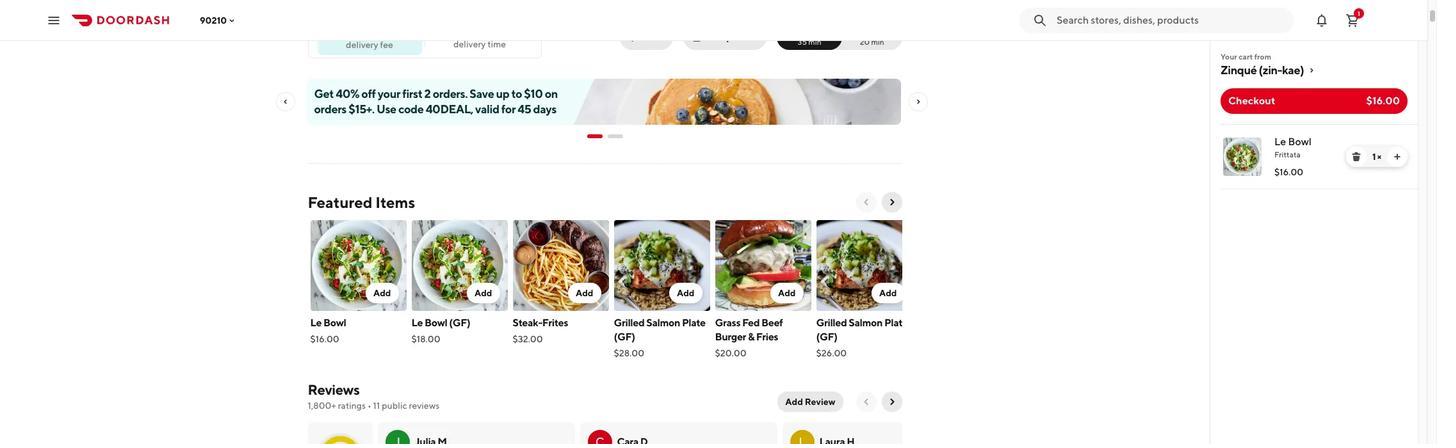Task type: vqa. For each thing, say whether or not it's contained in the screenshot.
Plate to the right
yes



Task type: locate. For each thing, give the bounding box(es) containing it.
1 add button from the left
[[366, 283, 399, 304]]

salmon inside grilled salmon plate (gf) $26.00
[[849, 317, 883, 329]]

0 vertical spatial 1
[[1358, 9, 1360, 17]]

&
[[748, 331, 754, 343]]

le bowl image down featured items heading
[[310, 220, 406, 311]]

Store search: begin typing to search for stores available on DoorDash text field
[[1057, 13, 1286, 27]]

$0.00 delivery fee
[[346, 27, 393, 50]]

min for 20 min
[[871, 37, 884, 47]]

grilled up $28.00
[[614, 317, 645, 329]]

$0.00
[[355, 27, 384, 39]]

1 vertical spatial $16.00
[[1274, 167, 1303, 177]]

0 horizontal spatial bowl
[[323, 317, 346, 329]]

add for grilled salmon plate (gf) $28.00
[[677, 288, 695, 298]]

grass fed beef burger & fries $20.00
[[715, 317, 783, 359]]

0 horizontal spatial save
[[470, 87, 494, 101]]

frites
[[542, 317, 568, 329]]

0 horizontal spatial 1
[[1358, 9, 1360, 17]]

next button of carousel image
[[887, 197, 897, 208]]

2 delivery from the left
[[346, 39, 378, 50]]

save up "valid"
[[470, 87, 494, 101]]

6 add button from the left
[[872, 283, 905, 304]]

le bowl $16.00
[[310, 317, 346, 345]]

steak frites image
[[513, 220, 609, 311]]

1 horizontal spatial 1
[[1372, 152, 1376, 162]]

0 horizontal spatial le bowl image
[[310, 220, 406, 311]]

salmon for grilled salmon plate (gf) $26.00
[[849, 317, 883, 329]]

save button
[[620, 24, 673, 50]]

1 horizontal spatial grilled
[[816, 317, 847, 329]]

group
[[705, 32, 732, 42]]

grilled inside grilled salmon plate (gf) $28.00
[[614, 317, 645, 329]]

reviews 1,800+ ratings • 11 public reviews
[[308, 382, 440, 411]]

$16.00 down frittata on the top of page
[[1274, 167, 1303, 177]]

35 right order
[[798, 37, 807, 47]]

le inside "le bowl $16.00"
[[310, 317, 322, 329]]

first
[[402, 87, 422, 101]]

1 horizontal spatial save
[[646, 32, 666, 42]]

add for le bowl (gf) $18.00
[[475, 288, 492, 298]]

min
[[478, 27, 495, 39], [808, 37, 821, 47], [871, 37, 884, 47]]

reviews
[[308, 382, 359, 398]]

grilled up $26.00
[[816, 317, 847, 329]]

remove item from cart image
[[1351, 152, 1362, 162]]

0 horizontal spatial delivery
[[346, 39, 378, 50]]

1 grilled salmon plate (gf) image from the left
[[614, 220, 710, 311]]

1 left × at top
[[1372, 152, 1376, 162]]

1 horizontal spatial delivery
[[453, 39, 486, 49]]

4 add button from the left
[[669, 283, 702, 304]]

fee
[[380, 39, 393, 50]]

1 vertical spatial save
[[470, 87, 494, 101]]

use
[[377, 102, 396, 116]]

$26.00
[[816, 348, 847, 359]]

up
[[496, 87, 509, 101]]

35 inside radio
[[798, 37, 807, 47]]

2 horizontal spatial le
[[1274, 136, 1286, 148]]

le bowl image
[[1223, 138, 1262, 176], [310, 220, 406, 311]]

$16.00 up × at top
[[1366, 95, 1400, 107]]

add button for le bowl (gf) $18.00
[[467, 283, 500, 304]]

bowl inside "le bowl $16.00"
[[323, 317, 346, 329]]

add button for grilled salmon plate (gf) $26.00
[[872, 283, 905, 304]]

bowl
[[1288, 136, 1312, 148], [323, 317, 346, 329], [425, 317, 447, 329]]

1 inside 1 button
[[1358, 9, 1360, 17]]

ratings
[[338, 401, 366, 411]]

le bowl image left frittata on the top of page
[[1223, 138, 1262, 176]]

20 min
[[860, 37, 884, 47]]

0 horizontal spatial grilled
[[614, 317, 645, 329]]

35 left time
[[464, 27, 476, 39]]

review
[[805, 397, 835, 407]]

grilled salmon plate (gf) image
[[614, 220, 710, 311], [816, 220, 912, 311]]

(gf) up $28.00
[[614, 331, 635, 343]]

1 horizontal spatial le
[[411, 317, 423, 329]]

(gf) for grilled salmon plate (gf) $26.00
[[816, 331, 837, 343]]

1 salmon from the left
[[646, 317, 680, 329]]

90210
[[200, 15, 227, 25]]

save
[[646, 32, 666, 42], [470, 87, 494, 101]]

$16.00 up reviews link
[[310, 334, 339, 345]]

order
[[734, 32, 759, 42]]

le
[[1274, 136, 1286, 148], [310, 317, 322, 329], [411, 317, 423, 329]]

le inside le bowl (gf) $18.00
[[411, 317, 423, 329]]

plate inside grilled salmon plate (gf) $26.00
[[884, 317, 908, 329]]

2 horizontal spatial min
[[871, 37, 884, 47]]

add review
[[785, 397, 835, 407]]

1 horizontal spatial 35
[[798, 37, 807, 47]]

20
[[860, 37, 870, 47]]

0 horizontal spatial 35
[[464, 27, 476, 39]]

1 horizontal spatial le bowl image
[[1223, 138, 1262, 176]]

35 inside '35 min delivery time'
[[464, 27, 476, 39]]

1 horizontal spatial grilled salmon plate (gf) image
[[816, 220, 912, 311]]

grilled
[[614, 317, 645, 329], [816, 317, 847, 329]]

add for steak-frites $32.00
[[576, 288, 593, 298]]

zinqué (zin-kae) link
[[1221, 63, 1408, 78]]

1 horizontal spatial $16.00
[[1274, 167, 1303, 177]]

$16.00
[[1366, 95, 1400, 107], [1274, 167, 1303, 177], [310, 334, 339, 345]]

kae)
[[1282, 63, 1304, 77]]

steak-frites $32.00
[[513, 317, 568, 345]]

bowl inside le bowl (gf) $18.00
[[425, 317, 447, 329]]

time
[[488, 39, 506, 49]]

get 40% off your first 2 orders. save up to $10 on orders $15+.  use code 40deal, valid for 45 days
[[314, 87, 558, 116]]

0 vertical spatial $16.00
[[1366, 95, 1400, 107]]

bowl for frittata
[[1288, 136, 1312, 148]]

1 plate from the left
[[682, 317, 706, 329]]

save left group
[[646, 32, 666, 42]]

1 grilled from the left
[[614, 317, 645, 329]]

0 horizontal spatial plate
[[682, 317, 706, 329]]

1 delivery from the left
[[453, 39, 486, 49]]

plate
[[682, 317, 706, 329], [884, 317, 908, 329]]

1 horizontal spatial min
[[808, 37, 821, 47]]

frittata
[[1274, 150, 1301, 159]]

zinqué
[[1221, 63, 1257, 77]]

add review button
[[778, 392, 843, 412]]

reviews
[[409, 401, 440, 411]]

2 plate from the left
[[884, 317, 908, 329]]

1 vertical spatial 1
[[1372, 152, 1376, 162]]

min inside '35 min delivery time'
[[478, 27, 495, 39]]

items
[[375, 193, 415, 211]]

le for le bowl (gf)
[[411, 317, 423, 329]]

salmon
[[646, 317, 680, 329], [849, 317, 883, 329]]

delivery
[[453, 39, 486, 49], [346, 39, 378, 50]]

bowl inside le bowl frittata
[[1288, 136, 1312, 148]]

delivery left time
[[453, 39, 486, 49]]

(gf) inside grilled salmon plate (gf) $28.00
[[614, 331, 635, 343]]

1 button
[[1340, 7, 1365, 33]]

orders
[[314, 102, 346, 116]]

1 right notification bell image
[[1358, 9, 1360, 17]]

1 horizontal spatial salmon
[[849, 317, 883, 329]]

le inside le bowl frittata
[[1274, 136, 1286, 148]]

grilled inside grilled salmon plate (gf) $26.00
[[816, 317, 847, 329]]

0 horizontal spatial salmon
[[646, 317, 680, 329]]

grilled salmon plate (gf) image for grilled salmon plate (gf) $26.00
[[816, 220, 912, 311]]

salmon inside grilled salmon plate (gf) $28.00
[[646, 317, 680, 329]]

previous image
[[861, 397, 871, 407]]

3 add button from the left
[[568, 283, 601, 304]]

0 vertical spatial save
[[646, 32, 666, 42]]

2 horizontal spatial (gf)
[[816, 331, 837, 343]]

1
[[1358, 9, 1360, 17], [1372, 152, 1376, 162]]

0 horizontal spatial $16.00
[[310, 334, 339, 345]]

35
[[464, 27, 476, 39], [798, 37, 807, 47]]

orders.
[[433, 87, 468, 101]]

add button
[[366, 283, 399, 304], [467, 283, 500, 304], [568, 283, 601, 304], [669, 283, 702, 304], [770, 283, 803, 304], [872, 283, 905, 304]]

grilled salmon plate (gf) $26.00
[[816, 317, 908, 359]]

featured items heading
[[308, 192, 415, 213]]

to
[[511, 87, 522, 101]]

add button for steak-frites $32.00
[[568, 283, 601, 304]]

2 grilled salmon plate (gf) image from the left
[[816, 220, 912, 311]]

2 salmon from the left
[[849, 317, 883, 329]]

bowl for (gf)
[[425, 317, 447, 329]]

0 horizontal spatial le
[[310, 317, 322, 329]]

(gf) down le bowl (gf) image
[[449, 317, 470, 329]]

0 horizontal spatial min
[[478, 27, 495, 39]]

2 add button from the left
[[467, 283, 500, 304]]

$28.00
[[614, 348, 644, 359]]

1 horizontal spatial bowl
[[425, 317, 447, 329]]

2 vertical spatial $16.00
[[310, 334, 339, 345]]

plate inside grilled salmon plate (gf) $28.00
[[682, 317, 706, 329]]

reviews link
[[308, 382, 359, 398]]

le bowl frittata
[[1274, 136, 1312, 159]]

days
[[533, 102, 556, 116]]

plate for grilled salmon plate (gf) $28.00
[[682, 317, 706, 329]]

featured items
[[308, 193, 415, 211]]

1 horizontal spatial plate
[[884, 317, 908, 329]]

2 horizontal spatial bowl
[[1288, 136, 1312, 148]]

delivery down $0.00
[[346, 39, 378, 50]]

(gf) up $26.00
[[816, 331, 837, 343]]

grilled salmon plate (gf) $28.00
[[614, 317, 706, 359]]

5 add button from the left
[[770, 283, 803, 304]]

0 horizontal spatial (gf)
[[449, 317, 470, 329]]

×
[[1377, 152, 1381, 162]]

1 horizontal spatial (gf)
[[614, 331, 635, 343]]

grilled for grilled salmon plate (gf) $28.00
[[614, 317, 645, 329]]

(gf)
[[449, 317, 470, 329], [614, 331, 635, 343], [816, 331, 837, 343]]

2 grilled from the left
[[816, 317, 847, 329]]

add button for le bowl $16.00
[[366, 283, 399, 304]]

(gf) inside grilled salmon plate (gf) $26.00
[[816, 331, 837, 343]]

add
[[373, 288, 391, 298], [475, 288, 492, 298], [576, 288, 593, 298], [677, 288, 695, 298], [778, 288, 796, 298], [879, 288, 897, 298], [785, 397, 803, 407]]

20 min radio
[[835, 24, 902, 50]]

0 horizontal spatial grilled salmon plate (gf) image
[[614, 220, 710, 311]]

grilled for grilled salmon plate (gf) $26.00
[[816, 317, 847, 329]]



Task type: describe. For each thing, give the bounding box(es) containing it.
$18.00
[[411, 334, 440, 345]]

featured
[[308, 193, 372, 211]]

1 items, open order cart image
[[1345, 12, 1360, 28]]

add button for grass fed beef burger & fries $20.00
[[770, 283, 803, 304]]

add one to cart image
[[1392, 152, 1403, 162]]

delivery inside $0.00 delivery fee
[[346, 39, 378, 50]]

(gf) inside le bowl (gf) $18.00
[[449, 317, 470, 329]]

on
[[545, 87, 558, 101]]

45
[[518, 102, 531, 116]]

plate for grilled salmon plate (gf) $26.00
[[884, 317, 908, 329]]

40%
[[336, 87, 359, 101]]

1 ×
[[1372, 152, 1381, 162]]

valid
[[475, 102, 499, 116]]

min for 35 min
[[808, 37, 821, 47]]

add for grass fed beef burger & fries $20.00
[[778, 288, 796, 298]]

•
[[368, 401, 371, 411]]

$20.00
[[715, 348, 747, 359]]

(zin-
[[1259, 63, 1282, 77]]

le bowl (gf) image
[[411, 220, 508, 311]]

save inside save button
[[646, 32, 666, 42]]

fries
[[756, 331, 778, 343]]

your
[[378, 87, 400, 101]]

1 for 1 ×
[[1372, 152, 1376, 162]]

order methods option group
[[777, 24, 902, 50]]

group order button
[[684, 24, 767, 50]]

$15+.
[[349, 102, 374, 116]]

off
[[361, 87, 376, 101]]

35 min delivery time
[[453, 27, 506, 49]]

select promotional banner element
[[587, 125, 623, 148]]

burger
[[715, 331, 746, 343]]

11
[[373, 401, 380, 411]]

bowl for $16.00
[[323, 317, 346, 329]]

90210 button
[[200, 15, 237, 25]]

40deal,
[[426, 102, 473, 116]]

get
[[314, 87, 334, 101]]

previous button of carousel image
[[861, 197, 871, 208]]

2
[[424, 87, 431, 101]]

delivery inside '35 min delivery time'
[[453, 39, 486, 49]]

code
[[398, 102, 424, 116]]

35 min
[[798, 37, 821, 47]]

add for grilled salmon plate (gf) $26.00
[[879, 288, 897, 298]]

grass
[[715, 317, 741, 329]]

min for 35 min delivery time
[[478, 27, 495, 39]]

1 vertical spatial le bowl image
[[310, 220, 406, 311]]

your
[[1221, 52, 1237, 61]]

1 for 1
[[1358, 9, 1360, 17]]

2 horizontal spatial $16.00
[[1366, 95, 1400, 107]]

35 for 35 min delivery time
[[464, 27, 476, 39]]

35 for 35 min
[[798, 37, 807, 47]]

le for frittata
[[1274, 136, 1286, 148]]

add button for grilled salmon plate (gf) $28.00
[[669, 283, 702, 304]]

fed
[[742, 317, 760, 329]]

add inside add review button
[[785, 397, 803, 407]]

group order
[[705, 32, 759, 42]]

beef
[[762, 317, 783, 329]]

open menu image
[[46, 12, 61, 28]]

add for le bowl $16.00
[[373, 288, 391, 298]]

cart
[[1239, 52, 1253, 61]]

next image
[[887, 397, 897, 407]]

from
[[1254, 52, 1271, 61]]

le bowl (gf) $18.00
[[411, 317, 470, 345]]

zinqué (zin-kae)
[[1221, 63, 1304, 77]]

save inside the get 40% off your first 2 orders. save up to $10 on orders $15+.  use code 40deal, valid for 45 days
[[470, 87, 494, 101]]

public
[[382, 401, 407, 411]]

your cart from
[[1221, 52, 1271, 61]]

$32.00
[[513, 334, 543, 345]]

grass fed beef burger & fries image
[[715, 220, 811, 311]]

(gf) for grilled salmon plate (gf) $28.00
[[614, 331, 635, 343]]

$10
[[524, 87, 543, 101]]

salmon for grilled salmon plate (gf) $28.00
[[646, 317, 680, 329]]

for
[[501, 102, 516, 116]]

35 min radio
[[777, 24, 842, 50]]

checkout
[[1228, 95, 1275, 107]]

0 vertical spatial le bowl image
[[1223, 138, 1262, 176]]

1,800+
[[308, 401, 336, 411]]

le for le bowl
[[310, 317, 322, 329]]

notification bell image
[[1314, 12, 1330, 28]]

$16.00 inside "le bowl $16.00"
[[310, 334, 339, 345]]

steak-
[[513, 317, 542, 329]]

grilled salmon plate (gf) image for grilled salmon plate (gf) $28.00
[[614, 220, 710, 311]]



